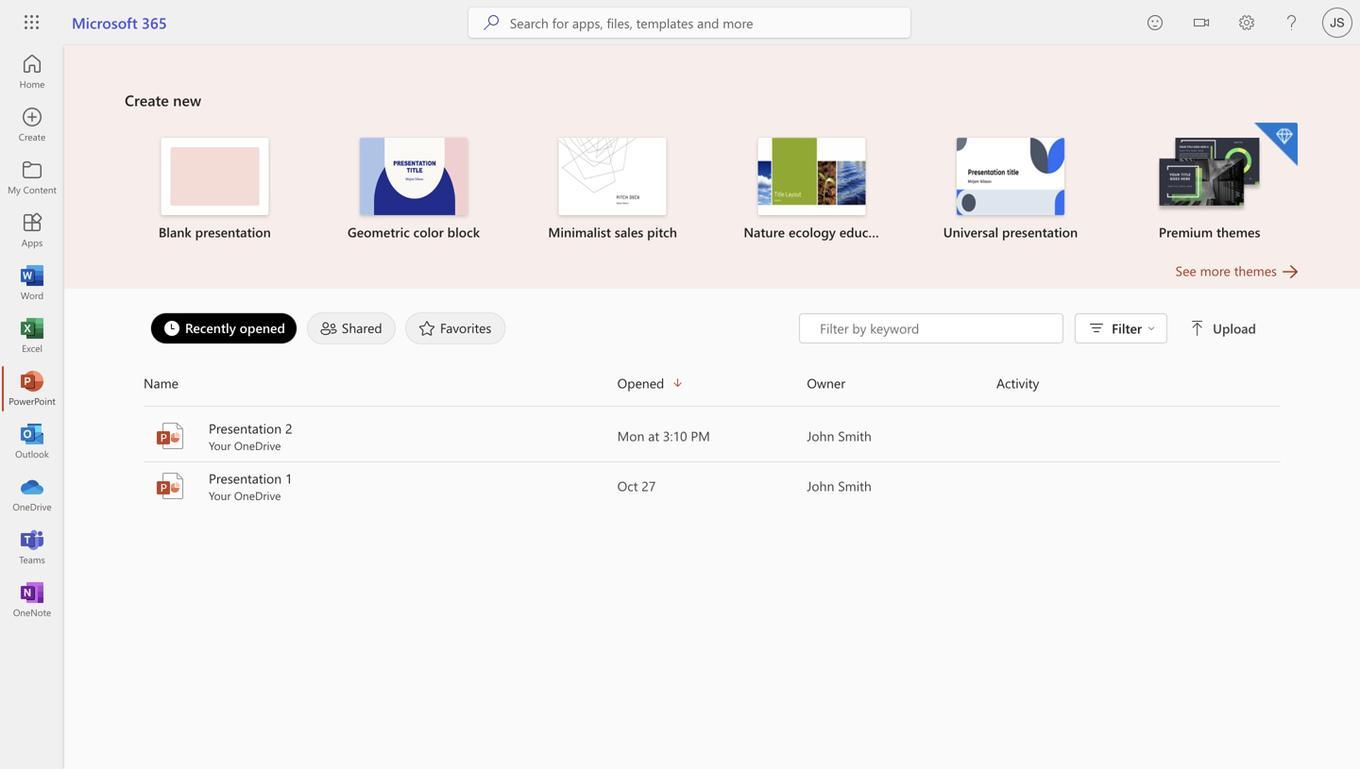 Task type: describe. For each thing, give the bounding box(es) containing it.
navigation inside create new application
[[0, 45, 64, 627]]

john smith for oct 27
[[807, 477, 872, 495]]

shared element
[[307, 313, 396, 345]]

blank presentation element
[[127, 138, 303, 242]]

excel image
[[23, 327, 42, 346]]

premium themes element
[[1121, 123, 1298, 242]]

recently
[[185, 319, 236, 337]]

create new application
[[0, 45, 1360, 770]]

create new
[[125, 90, 201, 110]]

365
[[142, 12, 167, 33]]

presentation 1 your onedrive
[[209, 470, 292, 503]]

oct
[[617, 477, 638, 495]]

recently opened
[[185, 319, 285, 337]]

more
[[1200, 262, 1231, 280]]

minimalist
[[548, 223, 611, 241]]

0 vertical spatial powerpoint image
[[23, 380, 42, 399]]

none search field inside microsoft 365 banner
[[468, 8, 910, 38]]

color
[[413, 223, 444, 241]]

john for mon at 3:10 pm
[[807, 427, 834, 445]]

apps image
[[23, 221, 42, 240]]

shared
[[342, 319, 382, 337]]

onedrive for 1
[[234, 488, 281, 503]]

blank
[[159, 223, 192, 241]]

owner
[[807, 375, 845, 392]]

filter 
[[1112, 320, 1155, 337]]

see more themes button
[[1176, 261, 1300, 281]]

teams image
[[23, 538, 42, 557]]

recently opened element
[[150, 313, 297, 345]]

my content image
[[23, 168, 42, 187]]

home image
[[23, 62, 42, 81]]

name presentation 2 cell
[[144, 419, 617, 453]]

at
[[648, 427, 659, 445]]

smith for mon at 3:10 pm
[[838, 427, 872, 445]]

name
[[144, 375, 178, 392]]

see
[[1176, 262, 1197, 280]]

3:10
[[663, 427, 687, 445]]

themes inside button
[[1234, 262, 1277, 280]]

mon at 3:10 pm
[[617, 427, 710, 445]]

microsoft 365
[[72, 12, 167, 33]]

see more themes
[[1176, 262, 1277, 280]]

outlook image
[[23, 433, 42, 451]]

onedrive for 2
[[234, 438, 281, 453]]

 upload
[[1190, 320, 1256, 337]]

shared tab
[[302, 313, 400, 345]]

your for presentation 2
[[209, 438, 231, 453]]

universal presentation element
[[922, 138, 1099, 242]]

universal presentation image
[[957, 138, 1064, 215]]

row inside create new main content
[[144, 368, 1281, 407]]

universal
[[943, 223, 999, 241]]

opened
[[617, 375, 664, 392]]

blank presentation
[[159, 223, 271, 241]]


[[1148, 325, 1155, 332]]


[[1190, 321, 1205, 336]]

premium templates diamond image
[[1254, 123, 1298, 166]]

name button
[[144, 368, 617, 399]]

favorites element
[[405, 313, 506, 345]]

new
[[173, 90, 201, 110]]

recently opened tab
[[145, 313, 302, 345]]

nature ecology education photo presentation element
[[724, 138, 900, 242]]

john for oct 27
[[807, 477, 834, 495]]

 button
[[1179, 0, 1224, 49]]

john smith for mon at 3:10 pm
[[807, 427, 872, 445]]



Task type: vqa. For each thing, say whether or not it's contained in the screenshot.
the leftmost Excel icon
no



Task type: locate. For each thing, give the bounding box(es) containing it.
filter
[[1112, 320, 1142, 337]]

row containing name
[[144, 368, 1281, 407]]

favorites
[[440, 319, 492, 337]]

opened button
[[617, 368, 807, 399]]

mon
[[617, 427, 645, 445]]

2 smith from the top
[[838, 477, 872, 495]]

list inside create new main content
[[125, 121, 1300, 261]]

presentation down the presentation 2 your onedrive
[[209, 470, 282, 487]]

navigation
[[0, 45, 64, 627]]

1 onedrive from the top
[[234, 438, 281, 453]]

1 john from the top
[[807, 427, 834, 445]]

minimalist sales pitch image
[[559, 138, 667, 215]]

nature ecology education photo presentation image
[[758, 138, 865, 215]]


[[1194, 15, 1209, 30]]

presentation for presentation 2
[[209, 420, 282, 437]]

geometric color block
[[348, 223, 480, 241]]

presentation for blank presentation
[[195, 223, 271, 241]]

presentation 2 your onedrive
[[209, 420, 292, 453]]

tab list containing recently opened
[[145, 308, 799, 349]]

2 john from the top
[[807, 477, 834, 495]]

presentation left 2
[[209, 420, 282, 437]]

name presentation 1 cell
[[144, 469, 617, 503]]

themes
[[1217, 223, 1260, 241], [1234, 262, 1277, 280]]

your
[[209, 438, 231, 453], [209, 488, 231, 503]]

word image
[[23, 274, 42, 293]]

1 your from the top
[[209, 438, 231, 453]]

1 vertical spatial powerpoint image
[[155, 421, 185, 451]]

your inside the presentation 1 your onedrive
[[209, 488, 231, 503]]

js
[[1330, 15, 1345, 30]]

presentation inside the presentation 2 your onedrive
[[209, 420, 282, 437]]

activity, column 4 of 4 column header
[[996, 368, 1281, 399]]

1 vertical spatial john smith
[[807, 477, 872, 495]]

list containing blank presentation
[[125, 121, 1300, 261]]

premium themes
[[1159, 223, 1260, 241]]

john
[[807, 427, 834, 445], [807, 477, 834, 495]]

themes right "more"
[[1234, 262, 1277, 280]]

onedrive
[[234, 438, 281, 453], [234, 488, 281, 503]]

displaying 2 out of 5 files. status
[[799, 314, 1260, 344]]

2 onedrive from the top
[[234, 488, 281, 503]]

powerpoint image for presentation 1
[[155, 471, 185, 502]]

onenote image
[[23, 591, 42, 610]]

your up the presentation 1 your onedrive
[[209, 438, 231, 453]]

1 vertical spatial onedrive
[[234, 488, 281, 503]]

presentation down universal presentation image at the right top of page
[[1002, 223, 1078, 241]]

1 horizontal spatial presentation
[[1002, 223, 1078, 241]]

row
[[144, 368, 1281, 407]]

pitch
[[647, 223, 677, 241]]

powerpoint image
[[23, 380, 42, 399], [155, 421, 185, 451], [155, 471, 185, 502]]

onedrive image
[[23, 485, 42, 504]]

geometric
[[348, 223, 410, 241]]

activity
[[996, 375, 1039, 392]]

1 vertical spatial presentation
[[209, 470, 282, 487]]

powerpoint image left the presentation 1 your onedrive
[[155, 471, 185, 502]]

0 vertical spatial presentation
[[209, 420, 282, 437]]

2 presentation from the left
[[1002, 223, 1078, 241]]

universal presentation
[[943, 223, 1078, 241]]

presentation for presentation 1
[[209, 470, 282, 487]]

1 vertical spatial themes
[[1234, 262, 1277, 280]]

js button
[[1315, 0, 1360, 45]]

upload
[[1213, 320, 1256, 337]]

powerpoint image inside name presentation 2 cell
[[155, 421, 185, 451]]

1 presentation from the top
[[209, 420, 282, 437]]

oct 27
[[617, 477, 656, 495]]

minimalist sales pitch element
[[525, 138, 701, 242]]

presentation right the blank
[[195, 223, 271, 241]]

block
[[447, 223, 480, 241]]

powerpoint image inside name presentation 1 cell
[[155, 471, 185, 502]]

presentation inside the presentation 1 your onedrive
[[209, 470, 282, 487]]

2 presentation from the top
[[209, 470, 282, 487]]

geometric color block image
[[360, 138, 468, 215]]

2 your from the top
[[209, 488, 231, 503]]

opened
[[240, 319, 285, 337]]

0 vertical spatial onedrive
[[234, 438, 281, 453]]

onedrive up the presentation 1 your onedrive
[[234, 438, 281, 453]]

your for presentation 1
[[209, 488, 231, 503]]

powerpoint image down name on the left
[[155, 421, 185, 451]]

microsoft 365 banner
[[0, 0, 1360, 49]]

0 horizontal spatial presentation
[[195, 223, 271, 241]]

your inside the presentation 2 your onedrive
[[209, 438, 231, 453]]

your down the presentation 2 your onedrive
[[209, 488, 231, 503]]

2 vertical spatial powerpoint image
[[155, 471, 185, 502]]

powerpoint image down excel icon
[[23, 380, 42, 399]]

onedrive inside the presentation 2 your onedrive
[[234, 438, 281, 453]]

tab list inside create new main content
[[145, 308, 799, 349]]

0 vertical spatial john
[[807, 427, 834, 445]]

geometric color block element
[[326, 138, 502, 242]]

1 vertical spatial john
[[807, 477, 834, 495]]

2
[[285, 420, 292, 437]]

0 vertical spatial your
[[209, 438, 231, 453]]

1 smith from the top
[[838, 427, 872, 445]]

powerpoint image for presentation 2
[[155, 421, 185, 451]]

pm
[[691, 427, 710, 445]]

create image
[[23, 115, 42, 134]]

john smith
[[807, 427, 872, 445], [807, 477, 872, 495]]

create
[[125, 90, 169, 110]]

smith
[[838, 427, 872, 445], [838, 477, 872, 495]]

onedrive down the presentation 2 your onedrive
[[234, 488, 281, 503]]

0 vertical spatial themes
[[1217, 223, 1260, 241]]

2 john smith from the top
[[807, 477, 872, 495]]

presentation for universal presentation
[[1002, 223, 1078, 241]]

0 vertical spatial john smith
[[807, 427, 872, 445]]

1 vertical spatial smith
[[838, 477, 872, 495]]

tab list
[[145, 308, 799, 349]]

27
[[642, 477, 656, 495]]

Search box. Suggestions appear as you type. search field
[[510, 8, 910, 38]]

owner button
[[807, 368, 996, 399]]

premium
[[1159, 223, 1213, 241]]

1
[[285, 470, 292, 487]]

favorites tab
[[400, 313, 510, 345]]

1 presentation from the left
[[195, 223, 271, 241]]

None search field
[[468, 8, 910, 38]]

sales
[[615, 223, 644, 241]]

0 vertical spatial smith
[[838, 427, 872, 445]]

1 vertical spatial your
[[209, 488, 231, 503]]

presentation
[[209, 420, 282, 437], [209, 470, 282, 487]]

minimalist sales pitch
[[548, 223, 677, 241]]

create new main content
[[64, 45, 1360, 512]]

microsoft
[[72, 12, 138, 33]]

Filter by keyword text field
[[818, 319, 1053, 338]]

smith for oct 27
[[838, 477, 872, 495]]

presentation
[[195, 223, 271, 241], [1002, 223, 1078, 241]]

1 john smith from the top
[[807, 427, 872, 445]]

themes up see more themes button
[[1217, 223, 1260, 241]]

onedrive inside the presentation 1 your onedrive
[[234, 488, 281, 503]]

premium themes image
[[1156, 138, 1263, 214]]

list
[[125, 121, 1300, 261]]



